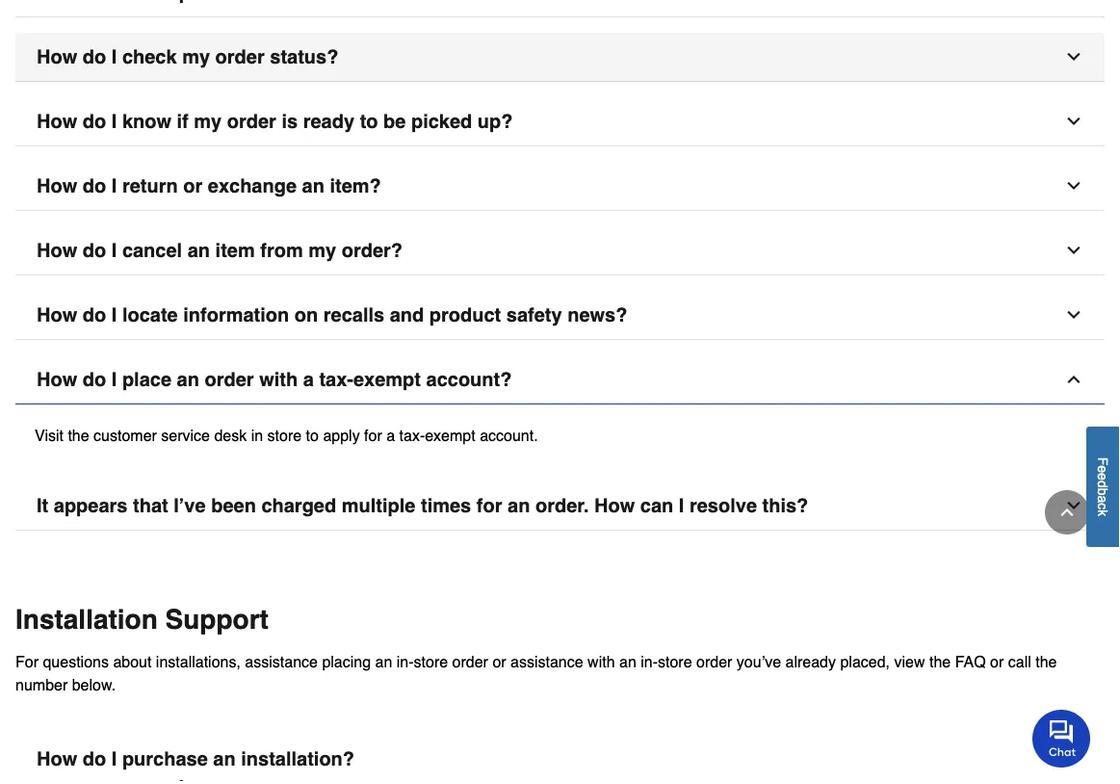Task type: vqa. For each thing, say whether or not it's contained in the screenshot.
Form
no



Task type: describe. For each thing, give the bounding box(es) containing it.
and
[[390, 304, 424, 326]]

support
[[165, 604, 269, 635]]

about
[[113, 653, 152, 671]]

how left the can
[[595, 495, 635, 517]]

how do i locate information on recalls and product safety news?
[[37, 304, 628, 326]]

is
[[282, 110, 298, 133]]

with inside for questions about installations, assistance placing an in-store order or assistance with an in-store order you've already placed, view the faq or call the number below.
[[588, 653, 615, 671]]

for
[[15, 653, 39, 671]]

do for return
[[83, 175, 106, 197]]

installation support
[[15, 604, 269, 635]]

already
[[786, 653, 836, 671]]

scroll to top element
[[1045, 490, 1090, 535]]

ready
[[303, 110, 355, 133]]

item?
[[330, 175, 381, 197]]

i've
[[174, 495, 206, 517]]

how do i know if my order is ready to be picked up?
[[37, 110, 513, 133]]

news?
[[568, 304, 628, 326]]

exchange
[[208, 175, 297, 197]]

1 horizontal spatial or
[[493, 653, 506, 671]]

placed,
[[841, 653, 890, 671]]

d
[[1096, 480, 1111, 488]]

that
[[133, 495, 168, 517]]

0 horizontal spatial the
[[68, 426, 89, 444]]

or inside button
[[183, 175, 203, 197]]

0 vertical spatial my
[[182, 46, 210, 68]]

desk
[[214, 426, 247, 444]]

0 horizontal spatial store
[[267, 426, 302, 444]]

how do i place an order with a tax-exempt account?
[[37, 369, 512, 391]]

placing
[[322, 653, 371, 671]]

questions
[[43, 653, 109, 671]]

this?
[[763, 495, 809, 517]]

chevron up image inside how do i place an order with a tax-exempt account? button
[[1065, 370, 1084, 389]]

order inside button
[[227, 110, 276, 133]]

b
[[1096, 488, 1111, 495]]

service
[[161, 426, 210, 444]]

be
[[384, 110, 406, 133]]

chevron down image for from
[[1065, 241, 1084, 260]]

f e e d b a c k button
[[1087, 427, 1121, 547]]

how do i locate information on recalls and product safety news? button
[[15, 291, 1105, 340]]

on
[[295, 304, 318, 326]]

how for how do i place an order with a tax-exempt account?
[[37, 369, 77, 391]]

can
[[641, 495, 674, 517]]

1 horizontal spatial the
[[930, 653, 951, 671]]

it
[[37, 495, 48, 517]]

check
[[122, 46, 177, 68]]

2 assistance from the left
[[511, 653, 584, 671]]

1 e from the top
[[1096, 465, 1111, 473]]

1 assistance from the left
[[245, 653, 318, 671]]

if
[[177, 110, 189, 133]]

call
[[1009, 653, 1032, 671]]

for inside button
[[477, 495, 502, 517]]

chevron down image for status?
[[1065, 47, 1084, 67]]

f e e d b a c k
[[1096, 457, 1111, 516]]

do for locate
[[83, 304, 106, 326]]

how do i know if my order is ready to be picked up? button
[[15, 97, 1105, 147]]

how for how do i check my order status?
[[37, 46, 77, 68]]

k
[[1096, 510, 1111, 516]]

do for check
[[83, 46, 106, 68]]

below.
[[72, 676, 116, 694]]

my inside button
[[194, 110, 222, 133]]

2 vertical spatial a
[[1096, 495, 1111, 503]]

i inside it appears that i've been charged multiple times for an order. how can i resolve this? button
[[679, 495, 685, 517]]

picked
[[411, 110, 472, 133]]

do for place
[[83, 369, 106, 391]]



Task type: locate. For each thing, give the bounding box(es) containing it.
2 chevron down image from the top
[[1065, 241, 1084, 260]]

my right from at the top of page
[[309, 240, 336, 262]]

0 horizontal spatial to
[[306, 426, 319, 444]]

i left locate
[[112, 304, 117, 326]]

installation?
[[241, 748, 355, 770]]

1 chevron down image from the top
[[1065, 47, 1084, 67]]

c
[[1096, 503, 1111, 510]]

1 horizontal spatial exempt
[[425, 426, 476, 444]]

store left you've
[[658, 653, 692, 671]]

with inside how do i place an order with a tax-exempt account? button
[[259, 369, 298, 391]]

3 do from the top
[[83, 175, 106, 197]]

apply
[[323, 426, 360, 444]]

you've
[[737, 653, 782, 671]]

for
[[364, 426, 382, 444], [477, 495, 502, 517]]

chat invite button image
[[1033, 709, 1092, 768]]

how do i check my order status?
[[37, 46, 339, 68]]

a up visit the customer service desk in store to apply for a tax-exempt account.
[[303, 369, 314, 391]]

how do i purchase an installation?
[[37, 748, 355, 770]]

chevron down image
[[1065, 112, 1084, 131], [1065, 176, 1084, 196], [1065, 306, 1084, 325]]

place
[[122, 369, 172, 391]]

2 horizontal spatial the
[[1036, 653, 1057, 671]]

chevron down image inside the how do i know if my order is ready to be picked up? button
[[1065, 112, 1084, 131]]

chevron down image inside it appears that i've been charged multiple times for an order. how can i resolve this? button
[[1065, 496, 1084, 516]]

chevron down image
[[1065, 47, 1084, 67], [1065, 241, 1084, 260], [1065, 496, 1084, 516], [1065, 750, 1084, 769]]

the
[[68, 426, 89, 444], [930, 653, 951, 671], [1036, 653, 1057, 671]]

i left purchase
[[112, 748, 117, 770]]

it appears that i've been charged multiple times for an order. how can i resolve this? button
[[15, 482, 1105, 531]]

times
[[421, 495, 471, 517]]

chevron down image inside how do i cancel an item from my order? button
[[1065, 241, 1084, 260]]

0 vertical spatial exempt
[[354, 369, 421, 391]]

do left place on the left of page
[[83, 369, 106, 391]]

0 vertical spatial to
[[360, 110, 378, 133]]

order.
[[536, 495, 589, 517]]

store right placing
[[414, 653, 448, 671]]

do left return
[[83, 175, 106, 197]]

a up the k
[[1096, 495, 1111, 503]]

how left check
[[37, 46, 77, 68]]

to
[[360, 110, 378, 133], [306, 426, 319, 444]]

do left locate
[[83, 304, 106, 326]]

chevron up image
[[1065, 370, 1084, 389], [1058, 503, 1077, 522]]

a right the apply
[[387, 426, 395, 444]]

0 horizontal spatial assistance
[[245, 653, 318, 671]]

know
[[122, 110, 172, 133]]

chevron down image for news?
[[1065, 306, 1084, 325]]

e up b
[[1096, 473, 1111, 480]]

how do i return or exchange an item? button
[[15, 162, 1105, 211]]

how for how do i locate information on recalls and product safety news?
[[37, 304, 77, 326]]

5 do from the top
[[83, 304, 106, 326]]

chevron down image inside how do i return or exchange an item? button
[[1065, 176, 1084, 196]]

in-
[[397, 653, 414, 671], [641, 653, 658, 671]]

in
[[251, 426, 263, 444]]

do left check
[[83, 46, 106, 68]]

4 chevron down image from the top
[[1065, 750, 1084, 769]]

how do i place an order with a tax-exempt account? button
[[15, 356, 1105, 405]]

1 horizontal spatial with
[[588, 653, 615, 671]]

i
[[112, 46, 117, 68], [112, 110, 117, 133], [112, 175, 117, 197], [112, 240, 117, 262], [112, 304, 117, 326], [112, 369, 117, 391], [679, 495, 685, 517], [112, 748, 117, 770]]

2 e from the top
[[1096, 473, 1111, 480]]

how for how do i purchase an installation?
[[37, 748, 77, 770]]

3 chevron down image from the top
[[1065, 496, 1084, 516]]

i left check
[[112, 46, 117, 68]]

do left purchase
[[83, 748, 106, 770]]

1 vertical spatial a
[[387, 426, 395, 444]]

visit
[[35, 426, 64, 444]]

tax-
[[319, 369, 354, 391], [399, 426, 425, 444]]

1 do from the top
[[83, 46, 106, 68]]

1 horizontal spatial tax-
[[399, 426, 425, 444]]

how left know
[[37, 110, 77, 133]]

how for how do i know if my order is ready to be picked up?
[[37, 110, 77, 133]]

i for with
[[112, 369, 117, 391]]

a
[[303, 369, 314, 391], [387, 426, 395, 444], [1096, 495, 1111, 503]]

status?
[[270, 46, 339, 68]]

i for an
[[112, 175, 117, 197]]

1 vertical spatial to
[[306, 426, 319, 444]]

charged
[[262, 495, 336, 517]]

1 vertical spatial chevron up image
[[1058, 503, 1077, 522]]

store right in
[[267, 426, 302, 444]]

my right if
[[194, 110, 222, 133]]

chevron down image for be
[[1065, 112, 1084, 131]]

an
[[302, 175, 325, 197], [188, 240, 210, 262], [177, 369, 199, 391], [508, 495, 530, 517], [375, 653, 392, 671], [620, 653, 637, 671], [213, 748, 236, 770]]

do inside button
[[83, 110, 106, 133]]

4 do from the top
[[83, 240, 106, 262]]

i inside how do i purchase an installation? button
[[112, 748, 117, 770]]

1 vertical spatial my
[[194, 110, 222, 133]]

1 horizontal spatial for
[[477, 495, 502, 517]]

2 horizontal spatial a
[[1096, 495, 1111, 503]]

chevron down image inside 'how do i locate information on recalls and product safety news?' button
[[1065, 306, 1084, 325]]

2 vertical spatial my
[[309, 240, 336, 262]]

tax- right the apply
[[399, 426, 425, 444]]

how do i check my order status? button
[[15, 33, 1105, 82]]

1 horizontal spatial a
[[387, 426, 395, 444]]

1 vertical spatial with
[[588, 653, 615, 671]]

appears
[[54, 495, 128, 517]]

0 horizontal spatial in-
[[397, 653, 414, 671]]

do for know
[[83, 110, 106, 133]]

do left know
[[83, 110, 106, 133]]

0 vertical spatial a
[[303, 369, 314, 391]]

order?
[[342, 240, 403, 262]]

with
[[259, 369, 298, 391], [588, 653, 615, 671]]

i for order
[[112, 110, 117, 133]]

1 horizontal spatial in-
[[641, 653, 658, 671]]

i inside how do i check my order status? button
[[112, 46, 117, 68]]

information
[[183, 304, 289, 326]]

1 vertical spatial exempt
[[425, 426, 476, 444]]

do for purchase
[[83, 748, 106, 770]]

how left return
[[37, 175, 77, 197]]

how do i return or exchange an item?
[[37, 175, 381, 197]]

locate
[[122, 304, 178, 326]]

0 vertical spatial chevron up image
[[1065, 370, 1084, 389]]

i right the can
[[679, 495, 685, 517]]

do for cancel
[[83, 240, 106, 262]]

to left be
[[360, 110, 378, 133]]

tax- inside button
[[319, 369, 354, 391]]

the right call
[[1036, 653, 1057, 671]]

installations,
[[156, 653, 241, 671]]

0 horizontal spatial for
[[364, 426, 382, 444]]

how for how do i return or exchange an item?
[[37, 175, 77, 197]]

recalls
[[324, 304, 385, 326]]

i inside 'how do i locate information on recalls and product safety news?' button
[[112, 304, 117, 326]]

i left place on the left of page
[[112, 369, 117, 391]]

i for status?
[[112, 46, 117, 68]]

from
[[260, 240, 303, 262]]

i for from
[[112, 240, 117, 262]]

do left cancel
[[83, 240, 106, 262]]

i left know
[[112, 110, 117, 133]]

faq
[[955, 653, 986, 671]]

my
[[182, 46, 210, 68], [194, 110, 222, 133], [309, 240, 336, 262]]

store
[[267, 426, 302, 444], [414, 653, 448, 671], [658, 653, 692, 671]]

exempt down and
[[354, 369, 421, 391]]

0 vertical spatial with
[[259, 369, 298, 391]]

up?
[[478, 110, 513, 133]]

the right the view
[[930, 653, 951, 671]]

view
[[895, 653, 925, 671]]

how up visit
[[37, 369, 77, 391]]

number
[[15, 676, 68, 694]]

installation
[[15, 604, 158, 635]]

how left locate
[[37, 304, 77, 326]]

customer
[[94, 426, 157, 444]]

my right check
[[182, 46, 210, 68]]

0 horizontal spatial a
[[303, 369, 314, 391]]

how do i cancel an item from my order?
[[37, 240, 403, 262]]

or
[[183, 175, 203, 197], [493, 653, 506, 671], [991, 653, 1004, 671]]

chevron down image inside how do i purchase an installation? button
[[1065, 750, 1084, 769]]

1 horizontal spatial assistance
[[511, 653, 584, 671]]

2 vertical spatial chevron down image
[[1065, 306, 1084, 325]]

how do i cancel an item from my order? button
[[15, 227, 1105, 276]]

to inside button
[[360, 110, 378, 133]]

to left the apply
[[306, 426, 319, 444]]

it appears that i've been charged multiple times for an order. how can i resolve this?
[[37, 495, 809, 517]]

exempt inside button
[[354, 369, 421, 391]]

how down number
[[37, 748, 77, 770]]

2 in- from the left
[[641, 653, 658, 671]]

the right visit
[[68, 426, 89, 444]]

exempt left account.
[[425, 426, 476, 444]]

cancel
[[122, 240, 182, 262]]

multiple
[[342, 495, 416, 517]]

2 horizontal spatial store
[[658, 653, 692, 671]]

0 vertical spatial tax-
[[319, 369, 354, 391]]

visit the customer service desk in store to apply for a tax-exempt account.
[[35, 426, 538, 444]]

f
[[1096, 457, 1111, 465]]

been
[[211, 495, 256, 517]]

i left return
[[112, 175, 117, 197]]

0 vertical spatial for
[[364, 426, 382, 444]]

how inside button
[[37, 110, 77, 133]]

for right the apply
[[364, 426, 382, 444]]

tax- up the apply
[[319, 369, 354, 391]]

how for how do i cancel an item from my order?
[[37, 240, 77, 262]]

e up d on the bottom right
[[1096, 465, 1111, 473]]

order
[[215, 46, 265, 68], [227, 110, 276, 133], [205, 369, 254, 391], [452, 653, 488, 671], [697, 653, 733, 671]]

i inside how do i cancel an item from my order? button
[[112, 240, 117, 262]]

account.
[[480, 426, 538, 444]]

0 horizontal spatial exempt
[[354, 369, 421, 391]]

i for recalls
[[112, 304, 117, 326]]

1 in- from the left
[[397, 653, 414, 671]]

chevron down image for multiple
[[1065, 496, 1084, 516]]

product
[[430, 304, 501, 326]]

do
[[83, 46, 106, 68], [83, 110, 106, 133], [83, 175, 106, 197], [83, 240, 106, 262], [83, 304, 106, 326], [83, 369, 106, 391], [83, 748, 106, 770]]

2 chevron down image from the top
[[1065, 176, 1084, 196]]

for right times
[[477, 495, 502, 517]]

how left cancel
[[37, 240, 77, 262]]

7 do from the top
[[83, 748, 106, 770]]

i left cancel
[[112, 240, 117, 262]]

1 chevron down image from the top
[[1065, 112, 1084, 131]]

3 chevron down image from the top
[[1065, 306, 1084, 325]]

1 horizontal spatial to
[[360, 110, 378, 133]]

return
[[122, 175, 178, 197]]

purchase
[[122, 748, 208, 770]]

chevron down image inside how do i check my order status? button
[[1065, 47, 1084, 67]]

item
[[215, 240, 255, 262]]

1 horizontal spatial store
[[414, 653, 448, 671]]

e
[[1096, 465, 1111, 473], [1096, 473, 1111, 480]]

i inside how do i return or exchange an item? button
[[112, 175, 117, 197]]

exempt
[[354, 369, 421, 391], [425, 426, 476, 444]]

assistance
[[245, 653, 318, 671], [511, 653, 584, 671]]

resolve
[[690, 495, 757, 517]]

0 horizontal spatial tax-
[[319, 369, 354, 391]]

i inside how do i place an order with a tax-exempt account? button
[[112, 369, 117, 391]]

i inside the how do i know if my order is ready to be picked up? button
[[112, 110, 117, 133]]

safety
[[507, 304, 562, 326]]

0 horizontal spatial with
[[259, 369, 298, 391]]

1 vertical spatial tax-
[[399, 426, 425, 444]]

2 horizontal spatial or
[[991, 653, 1004, 671]]

1 vertical spatial chevron down image
[[1065, 176, 1084, 196]]

account?
[[426, 369, 512, 391]]

how do i purchase an installation? button
[[15, 735, 1105, 781]]

for questions about installations, assistance placing an in-store order or assistance with an in-store order you've already placed, view the faq or call the number below.
[[15, 653, 1057, 694]]

chevron up image inside scroll to top element
[[1058, 503, 1077, 522]]

0 horizontal spatial or
[[183, 175, 203, 197]]

2 do from the top
[[83, 110, 106, 133]]

6 do from the top
[[83, 369, 106, 391]]

how
[[37, 46, 77, 68], [37, 110, 77, 133], [37, 175, 77, 197], [37, 240, 77, 262], [37, 304, 77, 326], [37, 369, 77, 391], [595, 495, 635, 517], [37, 748, 77, 770]]

0 vertical spatial chevron down image
[[1065, 112, 1084, 131]]

1 vertical spatial for
[[477, 495, 502, 517]]



